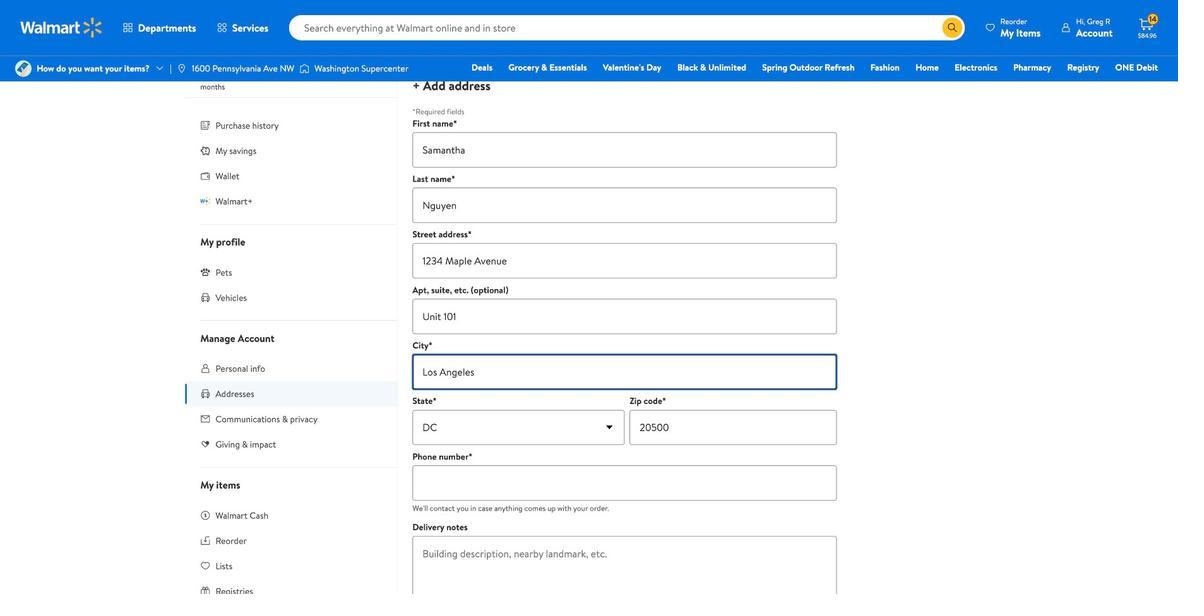 Task type: locate. For each thing, give the bounding box(es) containing it.
1 icon image from the top
[[200, 146, 211, 156]]

search icon image
[[948, 23, 958, 33]]

Walmart Site-Wide search field
[[289, 15, 966, 40]]

 image
[[15, 60, 32, 77], [300, 62, 310, 75], [177, 64, 187, 74]]

None telephone field
[[413, 466, 837, 501]]

None text field
[[413, 132, 837, 168], [413, 355, 837, 390], [413, 132, 837, 168], [413, 355, 837, 390]]

icon image
[[200, 146, 211, 156], [200, 196, 211, 206], [200, 267, 211, 278]]

0 vertical spatial icon image
[[200, 146, 211, 156]]

1 vertical spatial icon image
[[200, 196, 211, 206]]

2 vertical spatial icon image
[[200, 267, 211, 278]]

2 icon image from the top
[[200, 196, 211, 206]]

None text field
[[413, 188, 837, 223], [413, 243, 837, 279], [413, 299, 837, 334], [630, 410, 837, 446], [413, 188, 837, 223], [413, 243, 837, 279], [413, 299, 837, 334], [630, 410, 837, 446]]



Task type: vqa. For each thing, say whether or not it's contained in the screenshot.
second icon from the bottom
yes



Task type: describe. For each thing, give the bounding box(es) containing it.
Search search field
[[289, 15, 966, 40]]

Building description, nearby landmark, etc. text field
[[413, 536, 837, 594]]

1 horizontal spatial  image
[[177, 64, 187, 74]]

2 horizontal spatial  image
[[300, 62, 310, 75]]

walmart image
[[20, 18, 102, 38]]

clear search field text image
[[928, 23, 938, 33]]

3 icon image from the top
[[200, 267, 211, 278]]

0 horizontal spatial  image
[[15, 60, 32, 77]]



